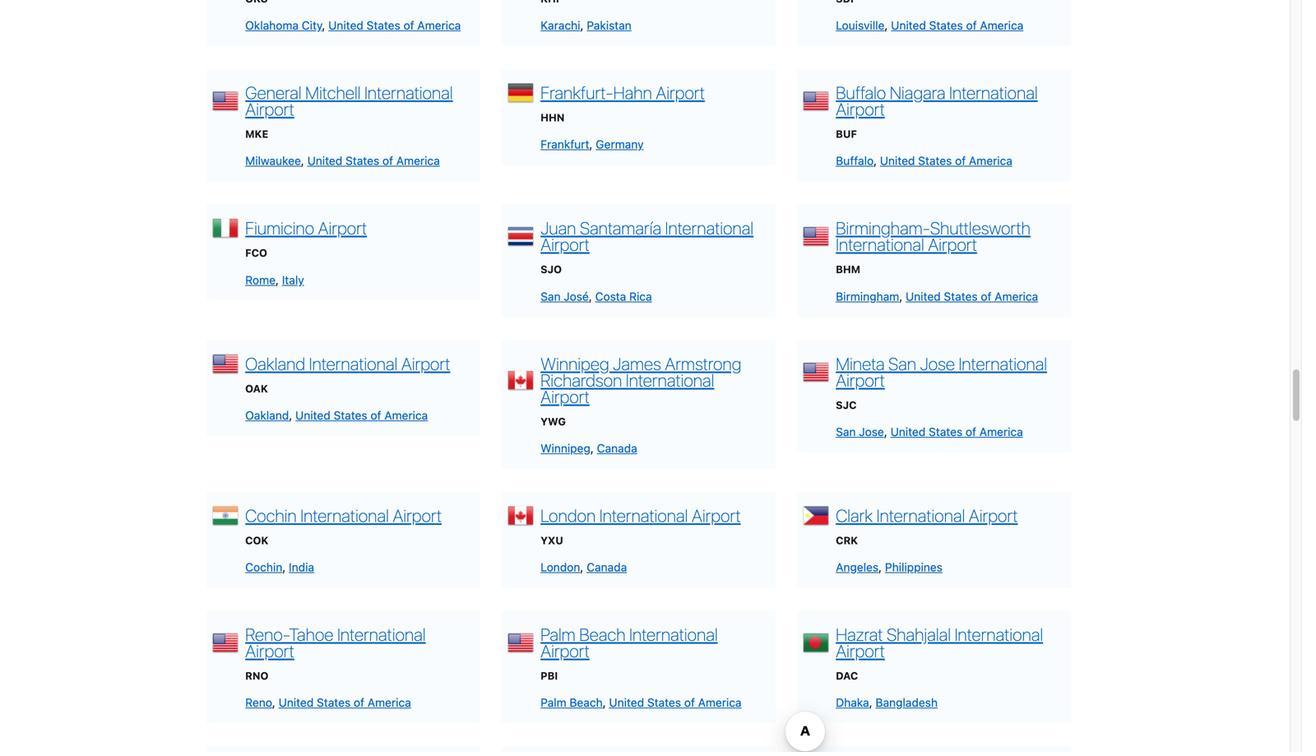 Task type: describe. For each thing, give the bounding box(es) containing it.
, for dhaka , bangladesh
[[869, 696, 873, 709]]

hazrat shahjalal international airport
[[836, 624, 1044, 661]]

mke
[[245, 128, 268, 140]]

san josé , costa rica
[[541, 289, 652, 303]]

germany
[[596, 138, 644, 151]]

, for rome , italy
[[276, 273, 279, 287]]

birmingham-shuttlesworth international airport link
[[836, 218, 1031, 255]]

karachi
[[541, 19, 581, 32]]

germany link
[[596, 138, 644, 151]]

mineta san jose international airport link
[[836, 353, 1048, 390]]

bangladesh
[[876, 696, 938, 709]]

, for london , canada
[[580, 560, 584, 574]]

beach for airport
[[580, 624, 626, 645]]

san jose , united states of america
[[836, 425, 1023, 438]]

karachi link
[[541, 19, 581, 32]]

pakistan link
[[587, 19, 632, 32]]

1 vertical spatial jose
[[859, 425, 884, 438]]

clark international airport
[[836, 505, 1018, 526]]

frankfurt
[[541, 138, 590, 151]]

sjo
[[541, 263, 562, 275]]

san jose link
[[836, 425, 884, 438]]

buffalo link
[[836, 154, 874, 168]]

united right "san jose" link
[[891, 425, 926, 438]]

oakland for oakland , united states of america
[[245, 408, 289, 422]]

, for cochin , india
[[282, 560, 286, 574]]

buffalo niagara international airport link
[[836, 82, 1038, 119]]

, for angeles , philippines
[[879, 560, 882, 574]]

buffalo for buffalo niagara international airport
[[836, 82, 886, 103]]

josé
[[564, 289, 589, 303]]

london , canada
[[541, 560, 627, 574]]

united for milwaukee , united states of america
[[307, 154, 343, 168]]

cochin for cochin international airport
[[245, 505, 297, 526]]

london international airport link
[[541, 505, 741, 526]]

angeles , philippines
[[836, 560, 943, 574]]

states for buffalo , united states of america
[[918, 154, 952, 168]]

america for louisville , united states of america
[[980, 19, 1024, 32]]

richardson
[[541, 370, 622, 390]]

rome
[[245, 273, 276, 287]]

angeles link
[[836, 560, 879, 574]]

canada link for james
[[597, 441, 637, 455]]

reno-tahoe international airport link
[[245, 624, 426, 661]]

airport inside birmingham-shuttlesworth international airport
[[928, 234, 978, 255]]

birmingham link
[[836, 289, 900, 303]]

palm beach , united states of america
[[541, 696, 742, 709]]

winnipeg link
[[541, 441, 591, 455]]

united states of america link for general mitchell international airport
[[307, 154, 440, 168]]

international inside winnipeg james armstrong richardson international airport
[[626, 370, 715, 390]]

shuttlesworth
[[931, 218, 1031, 238]]

dac
[[836, 670, 858, 682]]

international inside birmingham-shuttlesworth international airport
[[836, 234, 925, 255]]

oklahoma
[[245, 19, 299, 32]]

clark
[[836, 505, 873, 526]]

united right "palm beach" 'link'
[[609, 696, 644, 709]]

louisville , united states of america
[[836, 19, 1024, 32]]

tahoe
[[289, 624, 334, 645]]

birmingham , united states of america
[[836, 289, 1039, 303]]

, for buffalo , united states of america
[[874, 154, 877, 168]]

united for reno , united states of america
[[279, 696, 314, 709]]

frankfurt , germany
[[541, 138, 644, 151]]

rome link
[[245, 273, 276, 287]]

airport inside winnipeg james armstrong richardson international airport
[[541, 386, 590, 407]]

united states of america link for buffalo niagara international airport
[[880, 154, 1013, 168]]

international inside general mitchell international airport
[[365, 82, 453, 103]]

palm for palm beach international airport
[[541, 624, 576, 645]]

oakland international airport link
[[245, 353, 451, 374]]

hahn
[[614, 82, 652, 103]]

fiumicino airport link
[[245, 218, 367, 238]]

fiumicino airport
[[245, 218, 367, 238]]

fco
[[245, 247, 267, 259]]

united for birmingham , united states of america
[[906, 289, 941, 303]]

states for oakland , united states of america
[[334, 408, 368, 422]]

rica
[[630, 289, 652, 303]]

winnipeg , canada
[[541, 441, 637, 455]]

airport inside hazrat shahjalal international airport
[[836, 641, 885, 661]]

oakland link
[[245, 408, 289, 422]]

india link
[[289, 560, 314, 574]]

reno-tahoe international airport
[[245, 624, 426, 661]]

united for oakland , united states of america
[[295, 408, 331, 422]]

james
[[613, 353, 661, 374]]

united for louisville , united states of america
[[891, 19, 926, 32]]

united states of america link for palm beach international airport
[[609, 696, 742, 709]]

of for oakland , united states of america
[[371, 408, 381, 422]]

bangladesh link
[[876, 696, 938, 709]]

america for reno , united states of america
[[368, 696, 411, 709]]

frankfurt link
[[541, 138, 590, 151]]

buffalo , united states of america
[[836, 154, 1013, 168]]

costa
[[595, 289, 626, 303]]

america for oakland , united states of america
[[384, 408, 428, 422]]

united states of america link for birmingham-shuttlesworth international airport
[[906, 289, 1039, 303]]

of for buffalo , united states of america
[[955, 154, 966, 168]]

louisville
[[836, 19, 885, 32]]

milwaukee link
[[245, 154, 301, 168]]

airport inside palm beach international airport
[[541, 641, 590, 661]]

, for frankfurt , germany
[[590, 138, 593, 151]]

birmingham
[[836, 289, 900, 303]]

cochin international airport
[[245, 505, 442, 526]]

, for louisville , united states of america
[[885, 19, 888, 32]]

rome , italy
[[245, 273, 304, 287]]

cochin link
[[245, 560, 282, 574]]

shahjalal
[[887, 624, 951, 645]]



Task type: locate. For each thing, give the bounding box(es) containing it.
1 vertical spatial winnipeg
[[541, 441, 591, 455]]

buffalo niagara international airport
[[836, 82, 1038, 119]]

states down reno-tahoe international airport 'link'
[[317, 696, 351, 709]]

winnipeg up ywg
[[541, 353, 609, 374]]

states down birmingham-shuttlesworth international airport link
[[944, 289, 978, 303]]

general mitchell international airport
[[245, 82, 453, 119]]

palm up pbi
[[541, 624, 576, 645]]

dhaka , bangladesh
[[836, 696, 938, 709]]

canada link for international
[[587, 560, 627, 574]]

london international airport
[[541, 505, 741, 526]]

italy
[[282, 273, 304, 287]]

1 vertical spatial canada
[[587, 560, 627, 574]]

0 vertical spatial oakland
[[245, 353, 305, 374]]

1 vertical spatial buffalo
[[836, 154, 874, 168]]

oakland international airport
[[245, 353, 451, 374]]

states down general mitchell international airport link
[[346, 154, 380, 168]]

0 horizontal spatial jose
[[859, 425, 884, 438]]

united right the louisville link
[[891, 19, 926, 32]]

crk
[[836, 534, 858, 546]]

states right city
[[367, 19, 401, 32]]

states down palm beach international airport link
[[647, 696, 681, 709]]

, for birmingham , united states of america
[[900, 289, 903, 303]]

winnipeg for winnipeg , canada
[[541, 441, 591, 455]]

london
[[541, 505, 596, 526], [541, 560, 580, 574]]

winnipeg for winnipeg james armstrong richardson international airport
[[541, 353, 609, 374]]

winnipeg inside winnipeg james armstrong richardson international airport
[[541, 353, 609, 374]]

1 horizontal spatial jose
[[920, 353, 955, 374]]

2 london from the top
[[541, 560, 580, 574]]

, for karachi , pakistan
[[581, 19, 584, 32]]

united states of america link
[[328, 19, 461, 32], [891, 19, 1024, 32], [307, 154, 440, 168], [880, 154, 1013, 168], [906, 289, 1039, 303], [295, 408, 428, 422], [891, 425, 1023, 438], [279, 696, 411, 709], [609, 696, 742, 709]]

, for winnipeg , canada
[[591, 441, 594, 455]]

america for buffalo , united states of america
[[969, 154, 1013, 168]]

palm down pbi
[[541, 696, 567, 709]]

general
[[245, 82, 302, 103]]

states
[[367, 19, 401, 32], [930, 19, 963, 32], [346, 154, 380, 168], [918, 154, 952, 168], [944, 289, 978, 303], [334, 408, 368, 422], [929, 425, 963, 438], [317, 696, 351, 709], [647, 696, 681, 709]]

2 cochin from the top
[[245, 560, 282, 574]]

airport inside juan santamaría international airport
[[541, 234, 590, 255]]

hazrat shahjalal international airport link
[[836, 624, 1044, 661]]

san
[[541, 289, 561, 303], [889, 353, 917, 374], [836, 425, 856, 438]]

frankfurt-hahn airport
[[541, 82, 705, 103]]

reno-
[[245, 624, 289, 645]]

states for milwaukee , united states of america
[[346, 154, 380, 168]]

canada for international
[[587, 560, 627, 574]]

birmingham-shuttlesworth international airport
[[836, 218, 1031, 255]]

of for reno , united states of america
[[354, 696, 365, 709]]

, for oakland , united states of america
[[289, 408, 292, 422]]

of for milwaukee , united states of america
[[383, 154, 393, 168]]

palm
[[541, 624, 576, 645], [541, 696, 567, 709]]

united right reno link
[[279, 696, 314, 709]]

jose
[[920, 353, 955, 374], [859, 425, 884, 438]]

cochin down cok
[[245, 560, 282, 574]]

international inside reno-tahoe international airport
[[337, 624, 426, 645]]

philippines
[[885, 560, 943, 574]]

pbi
[[541, 670, 558, 682]]

winnipeg james armstrong richardson international airport
[[541, 353, 742, 407]]

0 vertical spatial jose
[[920, 353, 955, 374]]

international inside palm beach international airport
[[630, 624, 718, 645]]

london for london international airport
[[541, 505, 596, 526]]

of for louisville , united states of america
[[966, 19, 977, 32]]

palm inside palm beach international airport
[[541, 624, 576, 645]]

san for mineta
[[836, 425, 856, 438]]

0 vertical spatial canada
[[597, 441, 637, 455]]

ywg
[[541, 415, 566, 427]]

, for reno , united states of america
[[272, 696, 276, 709]]

dhaka link
[[836, 696, 869, 709]]

karachi , pakistan
[[541, 19, 632, 32]]

juan
[[541, 218, 576, 238]]

states for louisville , united states of america
[[930, 19, 963, 32]]

canada link right london link
[[587, 560, 627, 574]]

oakland , united states of america
[[245, 408, 428, 422]]

beach for united
[[570, 696, 603, 709]]

milwaukee
[[245, 154, 301, 168]]

clark international airport link
[[836, 505, 1018, 526]]

general mitchell international airport link
[[245, 82, 453, 119]]

cok
[[245, 534, 268, 546]]

london down yxu
[[541, 560, 580, 574]]

beach down palm beach international airport link
[[570, 696, 603, 709]]

winnipeg james armstrong richardson international airport link
[[541, 353, 742, 407]]

international inside hazrat shahjalal international airport
[[955, 624, 1044, 645]]

america for birmingham , united states of america
[[995, 289, 1039, 303]]

international inside buffalo niagara international airport
[[950, 82, 1038, 103]]

0 vertical spatial cochin
[[245, 505, 297, 526]]

philippines link
[[885, 560, 943, 574]]

1 horizontal spatial san
[[836, 425, 856, 438]]

united right birmingham
[[906, 289, 941, 303]]

united right city
[[328, 19, 364, 32]]

states up niagara
[[930, 19, 963, 32]]

0 vertical spatial palm
[[541, 624, 576, 645]]

1 winnipeg from the top
[[541, 353, 609, 374]]

airport inside general mitchell international airport
[[245, 99, 294, 119]]

2 palm from the top
[[541, 696, 567, 709]]

san left the josé
[[541, 289, 561, 303]]

of
[[404, 19, 414, 32], [966, 19, 977, 32], [383, 154, 393, 168], [955, 154, 966, 168], [981, 289, 992, 303], [371, 408, 381, 422], [966, 425, 977, 438], [354, 696, 365, 709], [684, 696, 695, 709]]

1 vertical spatial palm
[[541, 696, 567, 709]]

city
[[302, 19, 322, 32]]

airport
[[656, 82, 705, 103], [245, 99, 294, 119], [836, 99, 885, 119], [318, 218, 367, 238], [541, 234, 590, 255], [928, 234, 978, 255], [401, 353, 451, 374], [836, 370, 885, 390], [541, 386, 590, 407], [393, 505, 442, 526], [692, 505, 741, 526], [969, 505, 1018, 526], [245, 641, 294, 661], [541, 641, 590, 661], [836, 641, 885, 661]]

buffalo
[[836, 82, 886, 103], [836, 154, 874, 168]]

frankfurt-
[[541, 82, 614, 103]]

, for milwaukee , united states of america
[[301, 154, 304, 168]]

costa rica link
[[595, 289, 652, 303]]

angeles
[[836, 560, 879, 574]]

states for birmingham , united states of america
[[944, 289, 978, 303]]

1 vertical spatial cochin
[[245, 560, 282, 574]]

jose down birmingham , united states of america on the top of the page
[[920, 353, 955, 374]]

states down buffalo niagara international airport
[[918, 154, 952, 168]]

oak
[[245, 382, 268, 394]]

reno , united states of america
[[245, 696, 411, 709]]

united
[[328, 19, 364, 32], [891, 19, 926, 32], [307, 154, 343, 168], [880, 154, 915, 168], [906, 289, 941, 303], [295, 408, 331, 422], [891, 425, 926, 438], [279, 696, 314, 709], [609, 696, 644, 709]]

1 vertical spatial canada link
[[587, 560, 627, 574]]

states for reno , united states of america
[[317, 696, 351, 709]]

canada right 'winnipeg' link
[[597, 441, 637, 455]]

buf
[[836, 128, 857, 140]]

san down sjc
[[836, 425, 856, 438]]

canada
[[597, 441, 637, 455], [587, 560, 627, 574]]

united right the milwaukee link
[[307, 154, 343, 168]]

united right oakland "link"
[[295, 408, 331, 422]]

cochin , india
[[245, 560, 314, 574]]

oakland up oak
[[245, 353, 305, 374]]

2 vertical spatial san
[[836, 425, 856, 438]]

yxu
[[541, 534, 563, 546]]

jose down mineta
[[859, 425, 884, 438]]

buffalo up buf
[[836, 82, 886, 103]]

san for juan
[[541, 289, 561, 303]]

london for london , canada
[[541, 560, 580, 574]]

united states of america link for mineta san jose international airport
[[891, 425, 1023, 438]]

america for milwaukee , united states of america
[[396, 154, 440, 168]]

india
[[289, 560, 314, 574]]

beach down london , canada
[[580, 624, 626, 645]]

2 winnipeg from the top
[[541, 441, 591, 455]]

frankfurt-hahn airport link
[[541, 82, 705, 103]]

united right buffalo link
[[880, 154, 915, 168]]

states down the oakland international airport link in the top left of the page
[[334, 408, 368, 422]]

1 cochin from the top
[[245, 505, 297, 526]]

international inside juan santamaría international airport
[[665, 218, 754, 238]]

reno
[[245, 696, 272, 709]]

1 buffalo from the top
[[836, 82, 886, 103]]

palm beach international airport
[[541, 624, 718, 661]]

fiumicino
[[245, 218, 314, 238]]

cochin international airport link
[[245, 505, 442, 526]]

1 vertical spatial san
[[889, 353, 917, 374]]

0 vertical spatial winnipeg
[[541, 353, 609, 374]]

buffalo inside buffalo niagara international airport
[[836, 82, 886, 103]]

hazrat
[[836, 624, 883, 645]]

san right mineta
[[889, 353, 917, 374]]

bhm
[[836, 263, 861, 275]]

1 vertical spatial oakland
[[245, 408, 289, 422]]

san josé link
[[541, 289, 589, 303]]

united states of america link for oakland international airport
[[295, 408, 428, 422]]

rno
[[245, 670, 269, 682]]

cochin for cochin , india
[[245, 560, 282, 574]]

beach inside palm beach international airport
[[580, 624, 626, 645]]

2 oakland from the top
[[245, 408, 289, 422]]

airport inside reno-tahoe international airport
[[245, 641, 294, 661]]

1 vertical spatial beach
[[570, 696, 603, 709]]

canada right london link
[[587, 560, 627, 574]]

mitchell
[[305, 82, 361, 103]]

international
[[365, 82, 453, 103], [950, 82, 1038, 103], [665, 218, 754, 238], [836, 234, 925, 255], [309, 353, 398, 374], [959, 353, 1048, 374], [626, 370, 715, 390], [301, 505, 389, 526], [600, 505, 688, 526], [877, 505, 965, 526], [337, 624, 426, 645], [630, 624, 718, 645], [955, 624, 1044, 645]]

sjc
[[836, 399, 857, 411]]

airport inside mineta san jose international airport
[[836, 370, 885, 390]]

1 oakland from the top
[[245, 353, 305, 374]]

dhaka
[[836, 696, 869, 709]]

2 horizontal spatial san
[[889, 353, 917, 374]]

airport inside buffalo niagara international airport
[[836, 99, 885, 119]]

0 vertical spatial london
[[541, 505, 596, 526]]

0 vertical spatial canada link
[[597, 441, 637, 455]]

buffalo down buf
[[836, 154, 874, 168]]

palm beach link
[[541, 696, 603, 709]]

juan santamaría international airport
[[541, 218, 754, 255]]

winnipeg down ywg
[[541, 441, 591, 455]]

states down mineta san jose international airport link
[[929, 425, 963, 438]]

cochin up cok
[[245, 505, 297, 526]]

0 vertical spatial beach
[[580, 624, 626, 645]]

san inside mineta san jose international airport
[[889, 353, 917, 374]]

birmingham-
[[836, 218, 931, 238]]

milwaukee , united states of america
[[245, 154, 440, 168]]

buffalo for buffalo , united states of america
[[836, 154, 874, 168]]

santamaría
[[580, 218, 662, 238]]

canada link right 'winnipeg' link
[[597, 441, 637, 455]]

1 vertical spatial london
[[541, 560, 580, 574]]

america
[[417, 19, 461, 32], [980, 19, 1024, 32], [396, 154, 440, 168], [969, 154, 1013, 168], [995, 289, 1039, 303], [384, 408, 428, 422], [980, 425, 1023, 438], [368, 696, 411, 709], [698, 696, 742, 709]]

of for birmingham , united states of america
[[981, 289, 992, 303]]

armstrong
[[665, 353, 742, 374]]

0 vertical spatial buffalo
[[836, 82, 886, 103]]

international inside mineta san jose international airport
[[959, 353, 1048, 374]]

canada for james
[[597, 441, 637, 455]]

jose inside mineta san jose international airport
[[920, 353, 955, 374]]

united states of america link for reno-tahoe international airport
[[279, 696, 411, 709]]

1 london from the top
[[541, 505, 596, 526]]

mineta
[[836, 353, 885, 374]]

palm for palm beach , united states of america
[[541, 696, 567, 709]]

0 horizontal spatial san
[[541, 289, 561, 303]]

london up yxu
[[541, 505, 596, 526]]

united for buffalo , united states of america
[[880, 154, 915, 168]]

0 vertical spatial san
[[541, 289, 561, 303]]

oakland for oakland international airport
[[245, 353, 305, 374]]

1 palm from the top
[[541, 624, 576, 645]]

oakland down oak
[[245, 408, 289, 422]]

hhn
[[541, 112, 565, 123]]

2 buffalo from the top
[[836, 154, 874, 168]]



Task type: vqa. For each thing, say whether or not it's contained in the screenshot.
Breakfast related to Breakfast included
no



